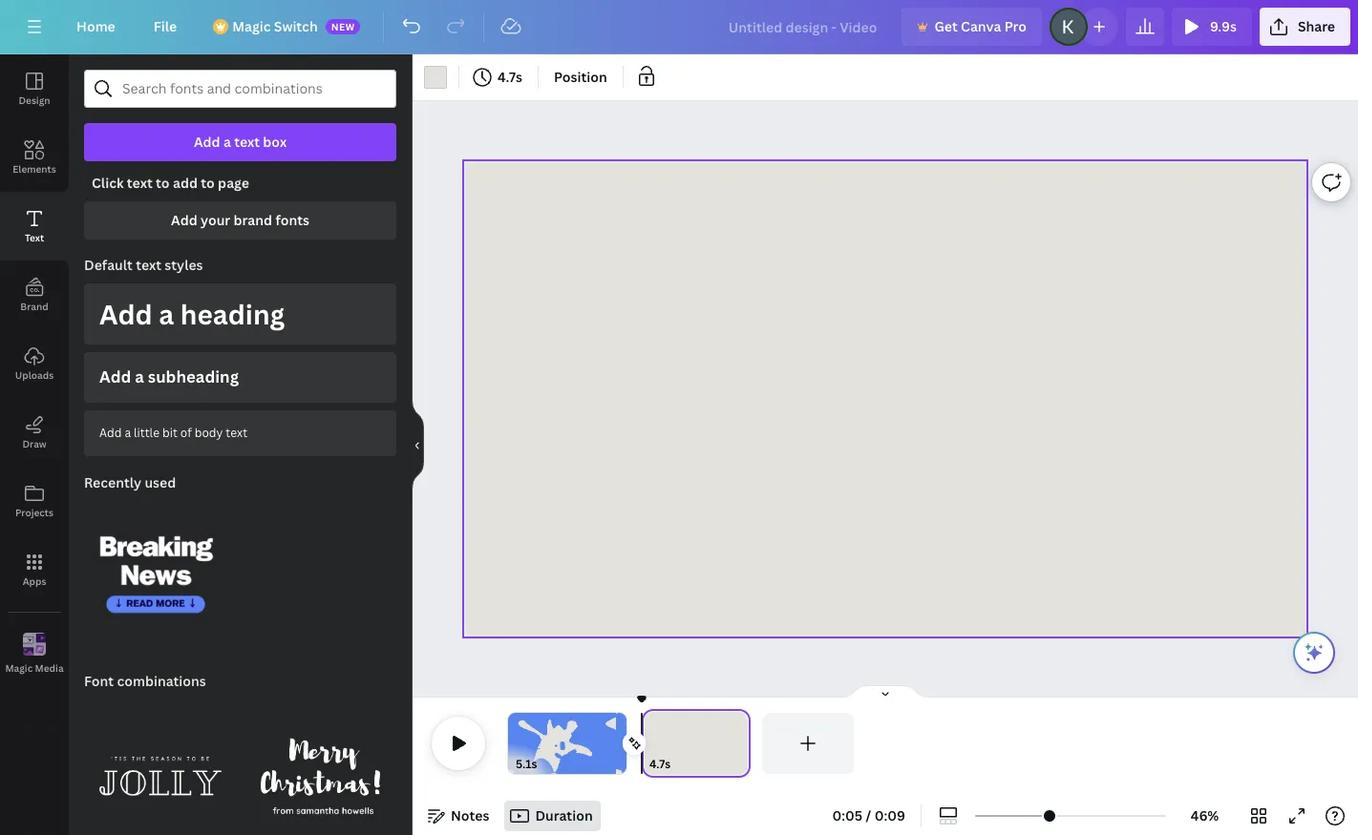 Task type: vqa. For each thing, say whether or not it's contained in the screenshot.
Search fonts and combinations Search Field
yes



Task type: locate. For each thing, give the bounding box(es) containing it.
0 vertical spatial 4.7s
[[498, 68, 522, 86]]

projects
[[15, 506, 54, 520]]

1 horizontal spatial magic
[[232, 17, 271, 35]]

#e4e2dd image
[[424, 66, 447, 89]]

4.7s button right #e4e2dd image
[[467, 62, 530, 93]]

0 horizontal spatial trimming, start edge slider
[[508, 713, 522, 775]]

a
[[223, 133, 231, 151], [159, 296, 174, 332], [135, 366, 144, 388], [125, 425, 131, 441]]

2 trimming, end edge slider from the left
[[734, 713, 751, 775]]

0 horizontal spatial trimming, end edge slider
[[613, 713, 627, 775]]

apps
[[23, 575, 46, 588]]

pro
[[1005, 17, 1027, 35]]

trimming, end edge slider
[[613, 713, 627, 775], [734, 713, 751, 775]]

get
[[934, 17, 958, 35]]

styles
[[165, 256, 203, 274]]

9.9s button
[[1172, 8, 1252, 46]]

a left subheading
[[135, 366, 144, 388]]

add for add your brand fonts
[[171, 211, 197, 229]]

hide pages image
[[840, 685, 931, 700]]

duration
[[535, 807, 593, 825]]

text left 'box'
[[234, 133, 260, 151]]

add a text box
[[194, 133, 287, 151]]

trimming, start edge slider up duration button
[[508, 713, 522, 775]]

4.7s left position
[[498, 68, 522, 86]]

add down default
[[99, 296, 152, 332]]

switch
[[274, 17, 318, 35]]

trimming, end edge slider left page title text field
[[613, 713, 627, 775]]

elements button
[[0, 123, 69, 192]]

to right the add
[[201, 174, 215, 192]]

magic media
[[5, 661, 64, 675]]

a left "little" at the left of page
[[125, 425, 131, 441]]

to left the add
[[156, 174, 170, 192]]

combinations
[[117, 672, 206, 690]]

a down styles
[[159, 296, 174, 332]]

4.7s
[[498, 68, 522, 86], [649, 756, 671, 773]]

0 vertical spatial magic
[[232, 17, 271, 35]]

design button
[[0, 54, 69, 123]]

add a subheading button
[[84, 352, 396, 403]]

1 horizontal spatial trimming, start edge slider
[[642, 713, 659, 775]]

trimming, start edge slider left page title text field
[[642, 713, 659, 775]]

add left subheading
[[99, 366, 131, 388]]

4.7s button
[[467, 62, 530, 93], [649, 756, 671, 775]]

draw
[[22, 437, 46, 451]]

1 vertical spatial magic
[[5, 661, 33, 675]]

4.7s inside button
[[498, 68, 522, 86]]

magic
[[232, 17, 271, 35], [5, 661, 33, 675]]

Design title text field
[[713, 8, 894, 46]]

add for add a text box
[[194, 133, 220, 151]]

text
[[25, 231, 44, 245]]

1 horizontal spatial 4.7s button
[[649, 756, 671, 775]]

to
[[156, 174, 170, 192], [201, 174, 215, 192]]

a inside 'button'
[[125, 425, 131, 441]]

projects button
[[0, 467, 69, 536]]

of
[[180, 425, 192, 441]]

2 trimming, start edge slider from the left
[[642, 713, 659, 775]]

0 vertical spatial 4.7s button
[[467, 62, 530, 93]]

heading
[[180, 296, 285, 332]]

trimming, start edge slider
[[508, 713, 522, 775], [642, 713, 659, 775]]

default text styles
[[84, 256, 203, 274]]

text
[[234, 133, 260, 151], [127, 174, 153, 192], [136, 256, 161, 274], [226, 425, 247, 441]]

home
[[76, 17, 115, 35]]

1 vertical spatial 4.7s button
[[649, 756, 671, 775]]

1 vertical spatial 4.7s
[[649, 756, 671, 773]]

add
[[194, 133, 220, 151], [171, 211, 197, 229], [99, 296, 152, 332], [99, 366, 131, 388], [99, 425, 122, 441]]

4.7s button left page title text field
[[649, 756, 671, 775]]

canva assistant image
[[1303, 642, 1326, 665]]

get canva pro
[[934, 17, 1027, 35]]

0 horizontal spatial to
[[156, 174, 170, 192]]

1 trimming, end edge slider from the left
[[613, 713, 627, 775]]

magic for magic media
[[5, 661, 33, 675]]

elements
[[13, 162, 56, 176]]

4.7s left page title text field
[[649, 756, 671, 773]]

magic left media
[[5, 661, 33, 675]]

/
[[866, 807, 871, 825]]

text left styles
[[136, 256, 161, 274]]

recently used
[[84, 474, 176, 492]]

bit
[[162, 425, 177, 441]]

subheading
[[148, 366, 239, 388]]

magic media button
[[0, 620, 69, 689]]

magic inside button
[[5, 661, 33, 675]]

1 horizontal spatial 4.7s
[[649, 756, 671, 773]]

file
[[154, 17, 177, 35]]

text right body
[[226, 425, 247, 441]]

5.1s
[[516, 756, 537, 773]]

your
[[201, 211, 230, 229]]

design
[[19, 94, 50, 107]]

magic inside main menu bar
[[232, 17, 271, 35]]

trimming, end edge slider right page title text field
[[734, 713, 751, 775]]

1 horizontal spatial to
[[201, 174, 215, 192]]

add for add a subheading
[[99, 366, 131, 388]]

add up the add
[[194, 133, 220, 151]]

1 to from the left
[[156, 174, 170, 192]]

notes
[[451, 807, 489, 825]]

default
[[84, 256, 133, 274]]

magic left switch
[[232, 17, 271, 35]]

add left "little" at the left of page
[[99, 425, 122, 441]]

1 horizontal spatial trimming, end edge slider
[[734, 713, 751, 775]]

font
[[84, 672, 114, 690]]

add left your
[[171, 211, 197, 229]]

brand
[[234, 211, 272, 229]]

hide image
[[412, 399, 424, 491]]

0 horizontal spatial 4.7s
[[498, 68, 522, 86]]

share button
[[1260, 8, 1351, 46]]

Page title text field
[[679, 756, 687, 775]]

1 trimming, start edge slider from the left
[[508, 713, 522, 775]]

0 horizontal spatial magic
[[5, 661, 33, 675]]

recently
[[84, 474, 141, 492]]

add inside 'button'
[[99, 425, 122, 441]]

new
[[331, 20, 355, 33]]

a up page
[[223, 133, 231, 151]]

add for add a heading
[[99, 296, 152, 332]]

position
[[554, 68, 607, 86]]

fonts
[[275, 211, 309, 229]]



Task type: describe. For each thing, give the bounding box(es) containing it.
canva
[[961, 17, 1001, 35]]

trimming, start edge slider for second "trimming, end edge" slider from the right
[[508, 713, 522, 775]]

file button
[[138, 8, 192, 46]]

body
[[195, 425, 223, 441]]

click text to add to page
[[92, 174, 249, 192]]

notes button
[[420, 801, 497, 832]]

duration button
[[505, 801, 600, 832]]

0:05 / 0:09
[[832, 807, 906, 825]]

add a heading
[[99, 296, 285, 332]]

a for heading
[[159, 296, 174, 332]]

add a little bit of body text
[[99, 425, 247, 441]]

magic switch
[[232, 17, 318, 35]]

draw button
[[0, 398, 69, 467]]

add your brand fonts
[[171, 211, 309, 229]]

0:09
[[875, 807, 906, 825]]

text button
[[0, 192, 69, 261]]

5.1s button
[[516, 756, 537, 775]]

used
[[145, 474, 176, 492]]

0:05
[[832, 807, 863, 825]]

a for text
[[223, 133, 231, 151]]

share
[[1298, 17, 1335, 35]]

add a text box button
[[84, 123, 396, 161]]

apps button
[[0, 536, 69, 605]]

add a little bit of body text button
[[84, 411, 396, 456]]

46%
[[1191, 807, 1219, 825]]

add a subheading
[[99, 366, 239, 388]]

box
[[263, 133, 287, 151]]

0 horizontal spatial 4.7s button
[[467, 62, 530, 93]]

add a heading button
[[84, 284, 396, 345]]

add your brand fonts button
[[84, 202, 396, 240]]

page
[[218, 174, 249, 192]]

main menu bar
[[0, 0, 1358, 54]]

text inside 'button'
[[226, 425, 247, 441]]

add for add a little bit of body text
[[99, 425, 122, 441]]

add
[[173, 174, 198, 192]]

brand button
[[0, 261, 69, 330]]

magic for magic switch
[[232, 17, 271, 35]]

uploads
[[15, 369, 54, 382]]

brand
[[20, 300, 48, 313]]

9.9s
[[1210, 17, 1237, 35]]

a for little
[[125, 425, 131, 441]]

text right click
[[127, 174, 153, 192]]

text inside button
[[234, 133, 260, 151]]

position button
[[546, 62, 615, 93]]

uploads button
[[0, 330, 69, 398]]

get canva pro button
[[902, 8, 1042, 46]]

side panel tab list
[[0, 54, 69, 689]]

a for subheading
[[135, 366, 144, 388]]

Search fonts and combinations search field
[[122, 71, 358, 107]]

little
[[134, 425, 160, 441]]

46% button
[[1174, 801, 1236, 832]]

2 to from the left
[[201, 174, 215, 192]]

home link
[[61, 8, 131, 46]]

trimming, start edge slider for second "trimming, end edge" slider
[[642, 713, 659, 775]]

media
[[35, 661, 64, 675]]

click
[[92, 174, 124, 192]]

font combinations
[[84, 672, 206, 690]]



